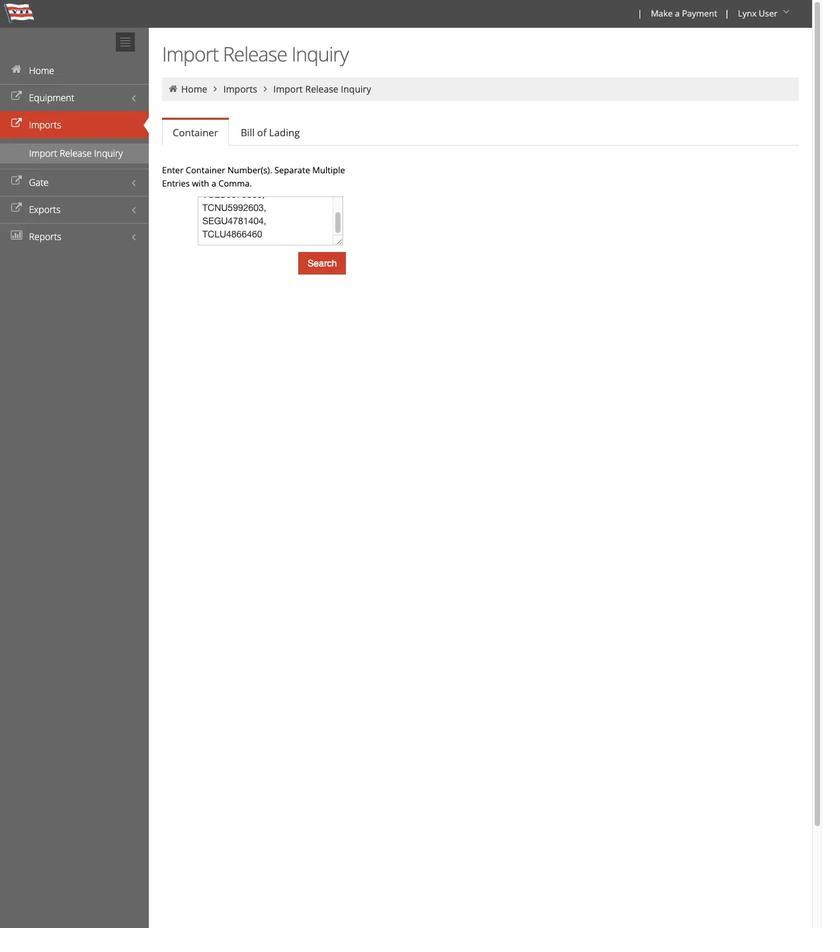 Task type: vqa. For each thing, say whether or not it's contained in the screenshot.
YTI Lynx
no



Task type: describe. For each thing, give the bounding box(es) containing it.
1 vertical spatial import release inquiry link
[[0, 144, 149, 164]]

0 horizontal spatial imports link
[[0, 111, 149, 138]]

lynx user link
[[733, 0, 798, 28]]

angle right image
[[260, 84, 271, 93]]

0 horizontal spatial home
[[29, 64, 54, 77]]

bill of lading link
[[230, 119, 311, 146]]

1 vertical spatial imports
[[29, 119, 61, 131]]

make a payment
[[652, 7, 718, 19]]

1 vertical spatial inquiry
[[341, 83, 372, 95]]

container link
[[162, 120, 229, 146]]

import release inquiry for top import release inquiry "link"
[[274, 83, 372, 95]]

enter container number(s).  separate multiple entries with a comma.
[[162, 164, 345, 189]]

0 vertical spatial container
[[173, 126, 218, 139]]

make
[[652, 7, 673, 19]]

import release inquiry for import release inquiry "link" to the bottom
[[29, 147, 123, 160]]

gate
[[29, 176, 49, 189]]

0 vertical spatial import
[[162, 40, 219, 68]]

separate
[[275, 164, 311, 176]]

gate link
[[0, 169, 149, 196]]

equipment
[[29, 91, 74, 104]]

search button
[[299, 252, 347, 275]]

1 horizontal spatial release
[[223, 40, 287, 68]]

with
[[192, 177, 209, 189]]

0 vertical spatial inquiry
[[292, 40, 349, 68]]

enter
[[162, 164, 184, 176]]

user
[[760, 7, 778, 19]]

make a payment link
[[646, 0, 723, 28]]

0 vertical spatial import release inquiry
[[162, 40, 349, 68]]

lynx
[[739, 7, 757, 19]]

reports link
[[0, 223, 149, 250]]

1 horizontal spatial home link
[[181, 83, 208, 95]]

0 vertical spatial a
[[676, 7, 680, 19]]

release for top import release inquiry "link"
[[306, 83, 339, 95]]

reports
[[29, 230, 61, 243]]

1 horizontal spatial home image
[[168, 84, 179, 93]]

angle down image
[[781, 7, 794, 17]]

a inside the enter container number(s).  separate multiple entries with a comma.
[[212, 177, 216, 189]]



Task type: locate. For each thing, give the bounding box(es) containing it.
bill
[[241, 126, 255, 139]]

imports down equipment
[[29, 119, 61, 131]]

2 | from the left
[[725, 7, 730, 19]]

import up angle right icon
[[162, 40, 219, 68]]

import release inquiry link right angle right image on the left
[[274, 83, 372, 95]]

multiple
[[313, 164, 345, 176]]

imports
[[224, 83, 258, 95], [29, 119, 61, 131]]

angle right image
[[210, 84, 221, 93]]

external link image left gate
[[10, 177, 23, 186]]

lynx user
[[739, 7, 778, 19]]

exports
[[29, 203, 61, 216]]

a right make
[[676, 7, 680, 19]]

imports link left angle right image on the left
[[224, 83, 258, 95]]

release right angle right image on the left
[[306, 83, 339, 95]]

2 horizontal spatial release
[[306, 83, 339, 95]]

external link image for gate
[[10, 177, 23, 186]]

0 horizontal spatial |
[[638, 7, 643, 19]]

external link image down "equipment" link
[[10, 119, 23, 128]]

bill of lading
[[241, 126, 300, 139]]

release inside "link"
[[60, 147, 92, 160]]

release up gate link
[[60, 147, 92, 160]]

import up gate
[[29, 147, 57, 160]]

1 vertical spatial release
[[306, 83, 339, 95]]

a
[[676, 7, 680, 19], [212, 177, 216, 189]]

0 horizontal spatial import
[[29, 147, 57, 160]]

lading
[[269, 126, 300, 139]]

home left angle right icon
[[181, 83, 208, 95]]

0 vertical spatial external link image
[[10, 92, 23, 101]]

0 vertical spatial release
[[223, 40, 287, 68]]

inquiry
[[292, 40, 349, 68], [341, 83, 372, 95], [94, 147, 123, 160]]

0 vertical spatial imports link
[[224, 83, 258, 95]]

external link image inside gate link
[[10, 177, 23, 186]]

1 vertical spatial import release inquiry
[[274, 83, 372, 95]]

home image up "equipment" link
[[10, 65, 23, 74]]

0 vertical spatial imports
[[224, 83, 258, 95]]

imports left angle right image on the left
[[224, 83, 258, 95]]

imports link down equipment
[[0, 111, 149, 138]]

import right angle right image on the left
[[274, 83, 303, 95]]

external link image left equipment
[[10, 92, 23, 101]]

1 vertical spatial imports link
[[0, 111, 149, 138]]

0 vertical spatial home image
[[10, 65, 23, 74]]

0 horizontal spatial import release inquiry link
[[0, 144, 149, 164]]

1 vertical spatial home
[[181, 83, 208, 95]]

exports link
[[0, 196, 149, 223]]

import
[[162, 40, 219, 68], [274, 83, 303, 95], [29, 147, 57, 160]]

container inside the enter container number(s).  separate multiple entries with a comma.
[[186, 164, 225, 176]]

1 horizontal spatial imports link
[[224, 83, 258, 95]]

2 vertical spatial import
[[29, 147, 57, 160]]

imports link
[[224, 83, 258, 95], [0, 111, 149, 138]]

entries
[[162, 177, 190, 189]]

a right the with
[[212, 177, 216, 189]]

external link image inside "equipment" link
[[10, 92, 23, 101]]

import release inquiry up gate link
[[29, 147, 123, 160]]

comma.
[[219, 177, 252, 189]]

0 vertical spatial home
[[29, 64, 54, 77]]

import release inquiry up angle right image on the left
[[162, 40, 349, 68]]

None text field
[[198, 197, 344, 246]]

container up the with
[[186, 164, 225, 176]]

container
[[173, 126, 218, 139], [186, 164, 225, 176]]

import release inquiry link
[[274, 83, 372, 95], [0, 144, 149, 164]]

1 horizontal spatial home
[[181, 83, 208, 95]]

1 horizontal spatial imports
[[224, 83, 258, 95]]

1 vertical spatial import
[[274, 83, 303, 95]]

2 horizontal spatial import
[[274, 83, 303, 95]]

1 vertical spatial external link image
[[10, 119, 23, 128]]

of
[[257, 126, 267, 139]]

2 vertical spatial inquiry
[[94, 147, 123, 160]]

container up enter
[[173, 126, 218, 139]]

equipment link
[[0, 84, 149, 111]]

import release inquiry right angle right image on the left
[[274, 83, 372, 95]]

1 horizontal spatial import release inquiry link
[[274, 83, 372, 95]]

external link image for imports
[[10, 119, 23, 128]]

home image
[[10, 65, 23, 74], [168, 84, 179, 93]]

home up equipment
[[29, 64, 54, 77]]

0 horizontal spatial a
[[212, 177, 216, 189]]

home image left angle right icon
[[168, 84, 179, 93]]

1 external link image from the top
[[10, 92, 23, 101]]

home link
[[0, 57, 149, 84], [181, 83, 208, 95]]

home
[[29, 64, 54, 77], [181, 83, 208, 95]]

1 vertical spatial container
[[186, 164, 225, 176]]

payment
[[683, 7, 718, 19]]

| left make
[[638, 7, 643, 19]]

0 horizontal spatial imports
[[29, 119, 61, 131]]

| left "lynx" on the right of the page
[[725, 7, 730, 19]]

3 external link image from the top
[[10, 177, 23, 186]]

release
[[223, 40, 287, 68], [306, 83, 339, 95], [60, 147, 92, 160]]

1 | from the left
[[638, 7, 643, 19]]

bar chart image
[[10, 231, 23, 240]]

release for import release inquiry "link" to the bottom
[[60, 147, 92, 160]]

2 vertical spatial external link image
[[10, 177, 23, 186]]

|
[[638, 7, 643, 19], [725, 7, 730, 19]]

0 vertical spatial import release inquiry link
[[274, 83, 372, 95]]

home link up equipment
[[0, 57, 149, 84]]

2 external link image from the top
[[10, 119, 23, 128]]

0 horizontal spatial home image
[[10, 65, 23, 74]]

external link image
[[10, 92, 23, 101], [10, 119, 23, 128], [10, 177, 23, 186]]

0 horizontal spatial home link
[[0, 57, 149, 84]]

2 vertical spatial release
[[60, 147, 92, 160]]

home link left angle right icon
[[181, 83, 208, 95]]

0 horizontal spatial release
[[60, 147, 92, 160]]

release up angle right image on the left
[[223, 40, 287, 68]]

1 horizontal spatial import
[[162, 40, 219, 68]]

number(s).
[[228, 164, 272, 176]]

1 horizontal spatial a
[[676, 7, 680, 19]]

external link image for equipment
[[10, 92, 23, 101]]

1 vertical spatial home image
[[168, 84, 179, 93]]

import release inquiry inside "link"
[[29, 147, 123, 160]]

import release inquiry
[[162, 40, 349, 68], [274, 83, 372, 95], [29, 147, 123, 160]]

2 vertical spatial import release inquiry
[[29, 147, 123, 160]]

import release inquiry link up gate link
[[0, 144, 149, 164]]

1 horizontal spatial |
[[725, 7, 730, 19]]

external link image
[[10, 204, 23, 213]]

1 vertical spatial a
[[212, 177, 216, 189]]

search
[[308, 258, 337, 269]]



